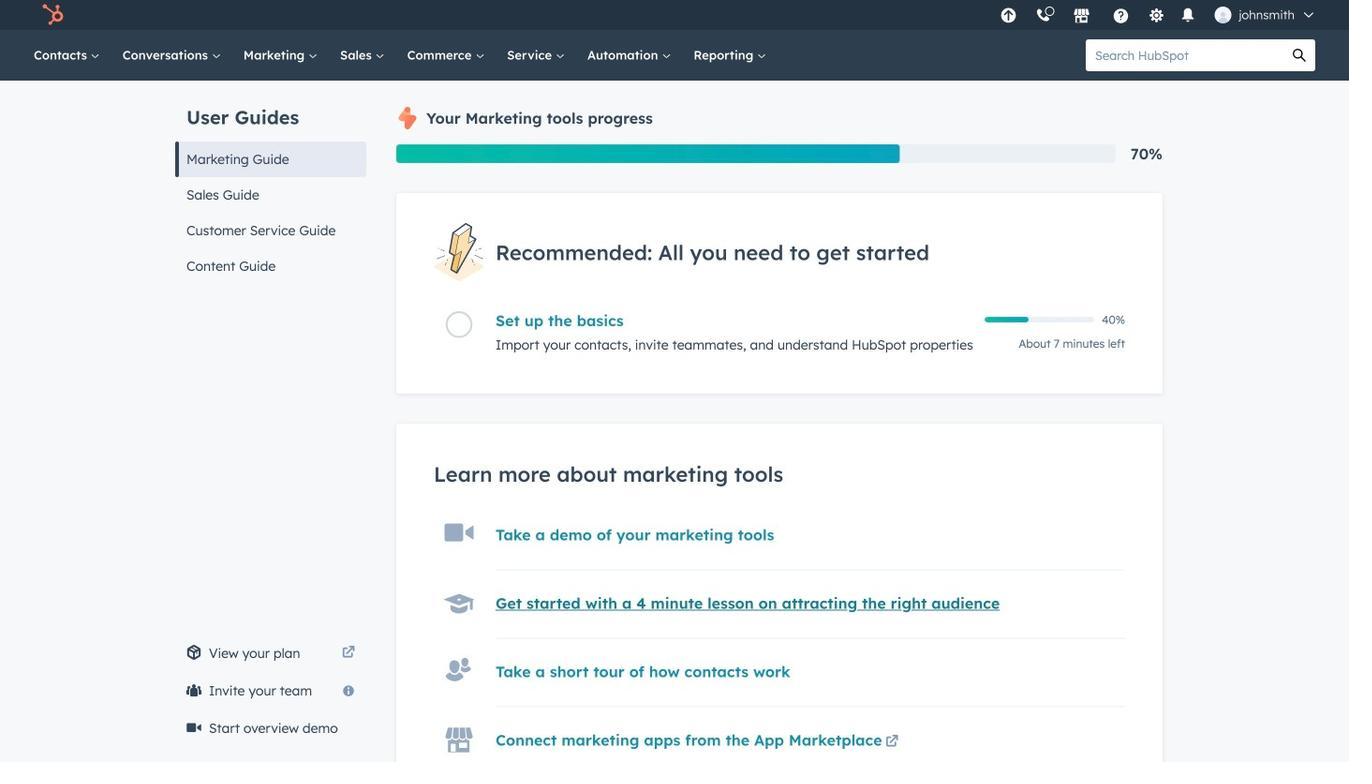 Task type: vqa. For each thing, say whether or not it's contained in the screenshot.
View associated with View all properties
no



Task type: describe. For each thing, give the bounding box(es) containing it.
john smith image
[[1215, 7, 1232, 23]]

1 link opens in a new window image from the top
[[342, 642, 355, 665]]

user guides element
[[175, 81, 366, 284]]

1 link opens in a new window image from the top
[[886, 731, 899, 754]]

[object object] complete progress bar
[[985, 317, 1029, 323]]



Task type: locate. For each thing, give the bounding box(es) containing it.
Search HubSpot search field
[[1086, 39, 1284, 71]]

link opens in a new window image
[[886, 731, 899, 754], [886, 736, 899, 749]]

link opens in a new window image
[[342, 642, 355, 665], [342, 647, 355, 660]]

2 link opens in a new window image from the top
[[886, 736, 899, 749]]

marketplaces image
[[1074, 8, 1090, 25]]

progress bar
[[396, 144, 900, 163]]

menu
[[991, 0, 1327, 30]]

2 link opens in a new window image from the top
[[342, 647, 355, 660]]



